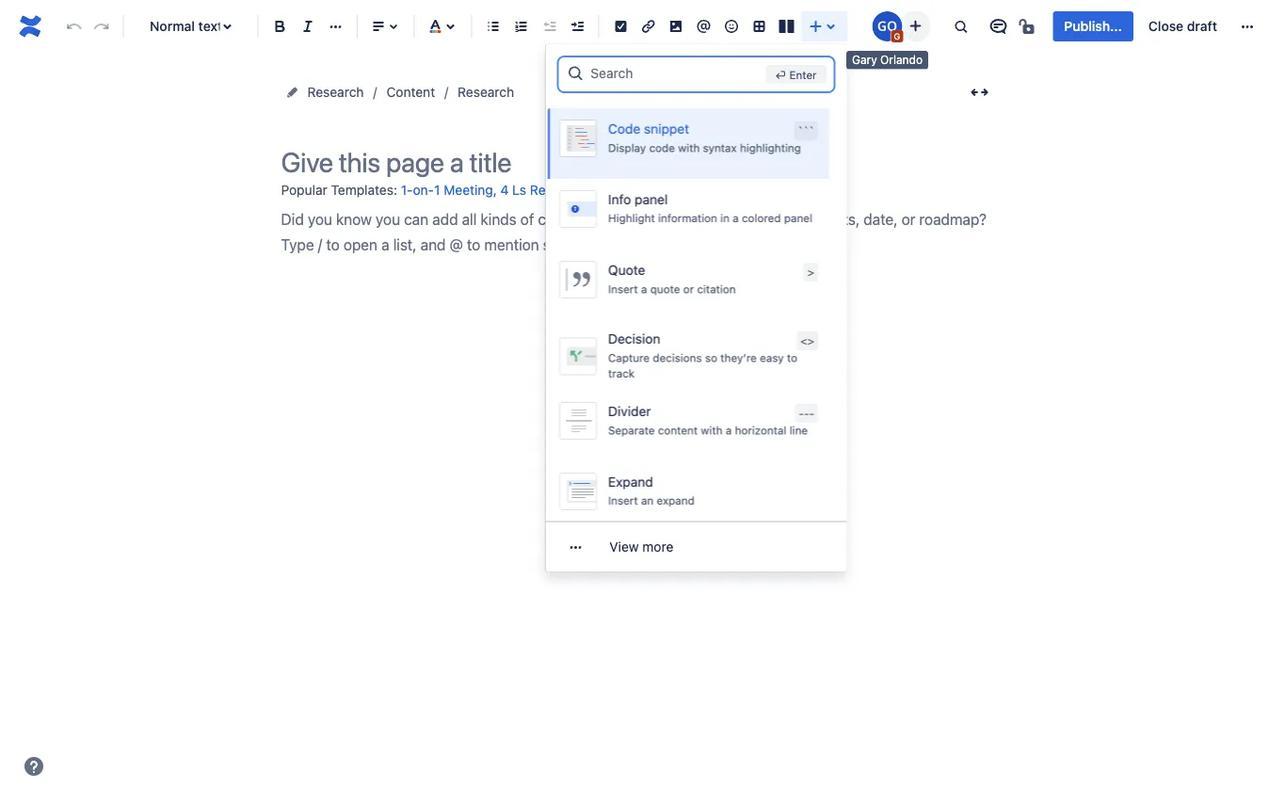 Task type: vqa. For each thing, say whether or not it's contained in the screenshot.
Publish...
yes



Task type: locate. For each thing, give the bounding box(es) containing it.
1 research from the left
[[308, 84, 364, 100]]

0 horizontal spatial a
[[641, 282, 647, 296]]

mention image
[[693, 15, 716, 38]]

an
[[641, 494, 653, 507]]

add image, video, or file image
[[665, 15, 688, 38]]

track
[[608, 367, 635, 380]]

highlight
[[608, 212, 655, 225]]

2 research from the left
[[458, 84, 515, 100]]

normal
[[150, 18, 195, 34]]

decision
[[608, 331, 660, 347]]

0 horizontal spatial research link
[[308, 81, 364, 104]]

>
[[807, 266, 814, 279]]

panel up highlight at the top
[[635, 192, 668, 207]]

with right code
[[678, 141, 700, 154]]

publish... button
[[1054, 11, 1134, 41]]

view more
[[610, 539, 674, 555]]

research
[[308, 84, 364, 100], [458, 84, 515, 100]]

0 vertical spatial a
[[733, 212, 739, 225]]

insert down expand on the bottom of page
[[608, 494, 638, 507]]

with right 'content'
[[701, 424, 723, 437]]

1 vertical spatial panel
[[784, 212, 812, 225]]

content link
[[387, 81, 435, 104]]

Give this page a title text field
[[281, 147, 997, 178]]

layouts image
[[776, 15, 799, 38]]

gary orlando tooltip
[[847, 51, 929, 69]]

research link right move this page icon
[[308, 81, 364, 104]]

with
[[678, 141, 700, 154], [701, 424, 723, 437]]

2 - from the left
[[804, 407, 809, 420]]

<>
[[800, 334, 814, 348]]

close draft button
[[1138, 11, 1229, 41]]

0 horizontal spatial with
[[678, 141, 700, 154]]

,
[[493, 182, 497, 198]]

research link
[[308, 81, 364, 104], [458, 81, 515, 104]]

view more button
[[546, 529, 847, 566]]

2 insert from the top
[[608, 494, 638, 507]]

information
[[658, 212, 717, 225]]

separate
[[608, 424, 655, 437]]

content
[[387, 84, 435, 100]]

1 horizontal spatial with
[[701, 424, 723, 437]]

1 horizontal spatial panel
[[784, 212, 812, 225]]

code snippet
[[608, 121, 689, 136]]

more formatting image
[[325, 15, 347, 38]]

view
[[610, 539, 639, 555]]

1 vertical spatial insert
[[608, 494, 638, 507]]

1 horizontal spatial research link
[[458, 81, 515, 104]]

1 research link from the left
[[308, 81, 364, 104]]

display code with syntax highlighting
[[608, 141, 801, 154]]

0 horizontal spatial research
[[308, 84, 364, 100]]

info panel highlight information in a colored panel
[[608, 192, 812, 225]]

2 horizontal spatial a
[[733, 212, 739, 225]]

more
[[643, 539, 674, 555]]

panel right colored
[[784, 212, 812, 225]]

snippet
[[644, 121, 689, 136]]

2 research link from the left
[[458, 81, 515, 104]]

capture decisions so they're easy to track
[[608, 351, 797, 380]]

a right in
[[733, 212, 739, 225]]

research right move this page icon
[[308, 84, 364, 100]]

research link down bullet list ⌘⇧8 icon in the top of the page
[[458, 81, 515, 104]]

display
[[608, 141, 646, 154]]

info
[[608, 192, 631, 207]]

1 horizontal spatial a
[[726, 424, 732, 437]]

numbered list ⌘⇧7 image
[[510, 15, 533, 38]]

a left horizontal
[[726, 424, 732, 437]]

capture
[[608, 351, 650, 365]]

with for code snippet
[[678, 141, 700, 154]]

a
[[733, 212, 739, 225], [641, 282, 647, 296], [726, 424, 732, 437]]

confluence image
[[15, 11, 45, 41]]

panel
[[635, 192, 668, 207], [784, 212, 812, 225]]

-
[[799, 407, 804, 420], [804, 407, 809, 420], [809, 407, 814, 420]]

1 horizontal spatial research
[[458, 84, 515, 100]]

emoji image
[[721, 15, 743, 38]]

line
[[790, 424, 808, 437]]

easy
[[760, 351, 784, 365]]

italic ⌘i image
[[297, 15, 320, 38]]

close draft
[[1149, 18, 1218, 34]]

link image
[[638, 15, 660, 38]]

0 vertical spatial insert
[[608, 282, 638, 296]]

1 - from the left
[[799, 407, 804, 420]]

retrospective
[[530, 182, 614, 198]]

indent tab image
[[566, 15, 589, 38]]

comment icon image
[[988, 15, 1010, 38]]

research down bullet list ⌘⇧8 icon in the top of the page
[[458, 84, 515, 100]]

redo ⌘⇧z image
[[90, 15, 113, 38]]

syntax
[[703, 141, 737, 154]]

a left quote
[[641, 282, 647, 296]]

0 vertical spatial with
[[678, 141, 700, 154]]

quote
[[608, 262, 645, 278]]

insert
[[608, 282, 638, 296], [608, 494, 638, 507]]

4 ls retrospective button
[[501, 175, 614, 206]]

undo ⌘z image
[[63, 15, 85, 38]]

highlighting
[[740, 141, 801, 154]]

meeting
[[444, 182, 493, 198]]

0 horizontal spatial panel
[[635, 192, 668, 207]]

1 vertical spatial with
[[701, 424, 723, 437]]

invite to edit image
[[905, 15, 927, 37]]

⏎ enter
[[776, 68, 817, 81]]

help image
[[23, 756, 45, 778]]

insert down quote
[[608, 282, 638, 296]]

research for 1st research link from right
[[458, 84, 515, 100]]

confluence image
[[15, 11, 45, 41]]

action item image
[[610, 15, 632, 38]]



Task type: describe. For each thing, give the bounding box(es) containing it.
expand
[[657, 494, 695, 507]]

close
[[1149, 18, 1184, 34]]

no restrictions image
[[1018, 15, 1040, 38]]

colored
[[742, 212, 781, 225]]

normal text button
[[132, 6, 250, 47]]

or
[[683, 282, 694, 296]]

enter
[[790, 68, 817, 81]]

expand insert an expand
[[608, 474, 695, 507]]

gary orlando
[[853, 53, 923, 66]]

so
[[705, 351, 717, 365]]

code
[[608, 121, 640, 136]]

bold ⌘b image
[[269, 15, 291, 38]]

advanced search image
[[567, 64, 585, 83]]

4
[[501, 182, 509, 198]]

divider
[[608, 404, 651, 419]]

draft
[[1188, 18, 1218, 34]]

gary
[[853, 53, 878, 66]]

search field
[[591, 56, 759, 90]]

separate content with a horizontal line
[[608, 424, 808, 437]]

insert a quote or citation
[[608, 282, 736, 296]]

table image
[[748, 15, 771, 38]]

they're
[[720, 351, 757, 365]]

0 vertical spatial panel
[[635, 192, 668, 207]]

ls
[[513, 182, 527, 198]]

1-on-1 meeting button
[[401, 175, 493, 206]]

in
[[720, 212, 729, 225]]

2 vertical spatial a
[[726, 424, 732, 437]]

citation
[[697, 282, 736, 296]]

⏎
[[776, 68, 787, 81]]

move this page image
[[285, 85, 300, 100]]

normal text
[[150, 18, 222, 34]]

bullet list ⌘⇧8 image
[[482, 15, 505, 38]]

research for 1st research link
[[308, 84, 364, 100]]

publish...
[[1065, 18, 1123, 34]]

align left image
[[367, 15, 390, 38]]

insert inside expand insert an expand
[[608, 494, 638, 507]]

code
[[649, 141, 675, 154]]

find and replace image
[[950, 15, 973, 38]]

expand
[[608, 474, 653, 490]]

```
[[798, 124, 814, 137]]

popular
[[281, 182, 328, 198]]

1
[[434, 182, 440, 198]]

1 insert from the top
[[608, 282, 638, 296]]

more image
[[1237, 15, 1260, 38]]

horizontal
[[735, 424, 786, 437]]

with for divider
[[701, 424, 723, 437]]

1 vertical spatial a
[[641, 282, 647, 296]]

---
[[799, 407, 814, 420]]

1-
[[401, 182, 413, 198]]

a inside info panel highlight information in a colored panel
[[733, 212, 739, 225]]

text
[[198, 18, 222, 34]]

gary orlando image
[[873, 11, 903, 41]]

on-
[[413, 182, 434, 198]]

make page full-width image
[[969, 81, 992, 104]]

popular templates: 1-on-1 meeting , 4 ls retrospective
[[281, 182, 614, 198]]

to
[[787, 351, 797, 365]]

quote
[[650, 282, 680, 296]]

content
[[658, 424, 698, 437]]

3 - from the left
[[809, 407, 814, 420]]

templates:
[[331, 182, 398, 198]]

decisions
[[653, 351, 702, 365]]

Main content area, start typing to enter text. text field
[[281, 206, 997, 258]]

orlando
[[881, 53, 923, 66]]

outdent ⇧tab image
[[538, 15, 561, 38]]



